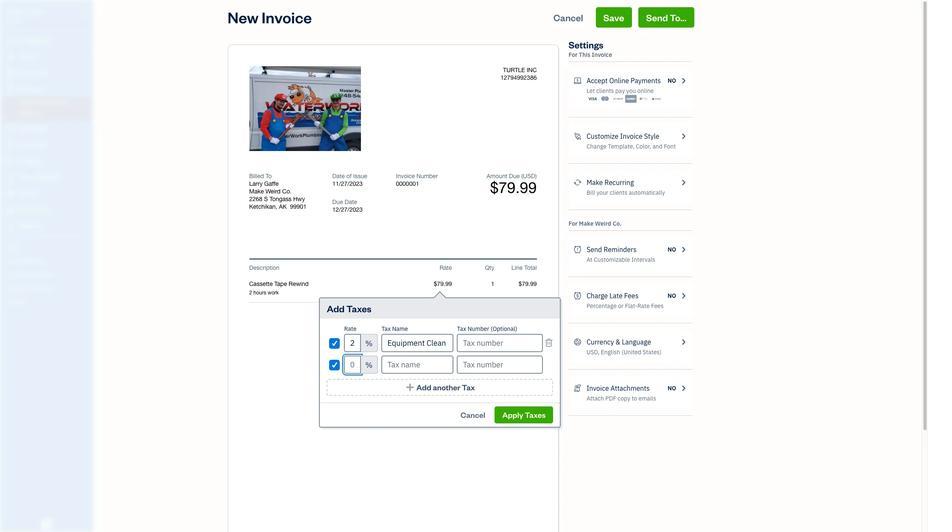 Task type: describe. For each thing, give the bounding box(es) containing it.
Item Rate (USD) text field
[[434, 281, 452, 287]]

charge late fees
[[587, 292, 639, 300]]

add for add taxes
[[327, 303, 345, 314]]

latefees image
[[574, 291, 582, 301]]

1 vertical spatial weird
[[595, 220, 612, 227]]

bank image
[[651, 95, 663, 103]]

hwy
[[293, 196, 305, 202]]

1 horizontal spatial co.
[[613, 220, 622, 227]]

currency & language
[[587, 338, 651, 346]]

color,
[[636, 143, 652, 150]]

apply taxes
[[503, 410, 546, 420]]

tax inside button
[[462, 382, 475, 392]]

12794992386
[[501, 74, 537, 81]]

(optional)
[[491, 325, 518, 333]]

mastercard image
[[600, 95, 611, 103]]

number for invoice
[[417, 173, 438, 180]]

1 vertical spatial $79.99
[[519, 404, 537, 411]]

apple pay image
[[638, 95, 650, 103]]

Issue date in MM/DD/YYYY format text field
[[333, 180, 383, 187]]

0 vertical spatial clients
[[597, 87, 614, 95]]

s
[[264, 196, 268, 202]]

tax name text field for tax number text field
[[382, 334, 454, 352]]

add another tax
[[417, 382, 475, 392]]

0 vertical spatial make
[[587, 178, 603, 187]]

save button
[[596, 7, 632, 28]]

Line Total (USD) text field
[[518, 281, 537, 287]]

cancel button for save
[[546, 7, 591, 28]]

paid
[[474, 382, 485, 389]]

due date 12/27/2023
[[333, 199, 363, 213]]

check image
[[331, 361, 339, 369]]

at
[[587, 256, 593, 264]]

description
[[249, 264, 280, 271]]

refresh image
[[574, 177, 582, 188]]

chevronright image for accept online payments
[[680, 76, 688, 86]]

delete image
[[285, 105, 326, 113]]

rate for tax number (optional)
[[344, 325, 357, 333]]

customize
[[587, 132, 619, 140]]

billed to
[[249, 173, 272, 180]]

of
[[347, 173, 352, 180]]

language
[[622, 338, 651, 346]]

total inside total amount paid
[[473, 373, 485, 379]]

Enter an Invoice # text field
[[396, 180, 420, 187]]

date of issue
[[333, 173, 367, 180]]

usd, english (united states)
[[587, 348, 662, 356]]

let clients pay you online
[[587, 87, 654, 95]]

total amount paid
[[451, 373, 485, 389]]

check image
[[331, 339, 339, 348]]

to...
[[670, 11, 687, 23]]

) for amount due ( usd )
[[484, 404, 485, 411]]

amount for amount due ( usd )
[[435, 404, 456, 411]]

due for amount due ( usd ) $79.99
[[509, 173, 520, 180]]

apply taxes button
[[495, 407, 554, 424]]

Enter an Item Description text field
[[249, 289, 410, 296]]

larry gaffe make weird co. 2268 s tongass hwy ketchikan, ak  99901
[[249, 180, 307, 210]]

subtotal
[[463, 339, 485, 346]]

1 0.00 from the top
[[526, 356, 537, 363]]

copy
[[618, 395, 631, 402]]

settings image
[[6, 298, 91, 305]]

amount due ( usd ) $79.99
[[487, 173, 537, 197]]

invoice inside settings for this invoice
[[592, 51, 613, 59]]

99901
[[290, 203, 307, 210]]

tax number (optional)
[[457, 325, 518, 333]]

settings for this invoice
[[569, 39, 613, 59]]

template,
[[608, 143, 635, 150]]

usd for amount due ( usd ) $79.99
[[523, 173, 536, 180]]

online
[[638, 87, 654, 95]]

send to...
[[646, 11, 687, 23]]

tongass
[[270, 196, 292, 202]]

late
[[610, 292, 623, 300]]

english
[[601, 348, 621, 356]]

( for amount due ( usd ) $79.99
[[522, 173, 523, 180]]

automatically
[[629, 189, 665, 197]]

usd for amount due ( usd )
[[472, 404, 484, 411]]

owner
[[7, 17, 22, 23]]

0.00 inside 79.99 0.00
[[526, 380, 537, 387]]

number for tax
[[468, 325, 490, 333]]

Tax number text field
[[457, 356, 543, 374]]

taxes for add taxes
[[347, 303, 372, 314]]

this
[[579, 51, 591, 59]]

project image
[[6, 157, 16, 166]]

amount for amount due ( usd ) $79.99
[[487, 173, 508, 180]]

name
[[392, 325, 408, 333]]

bill
[[587, 189, 595, 197]]

percentage
[[587, 302, 617, 310]]

visa image
[[587, 95, 598, 103]]

to
[[266, 173, 272, 180]]

cancel for save
[[554, 11, 583, 23]]

for inside settings for this invoice
[[569, 51, 578, 59]]

due inside the due date 12/27/2023
[[333, 199, 343, 205]]

pay
[[616, 87, 625, 95]]

new invoice
[[228, 7, 312, 27]]

12/27/2023
[[333, 206, 363, 213]]

invoice number
[[396, 173, 438, 180]]

amount due ( usd )
[[435, 404, 485, 411]]

$79.99 inside amount due ( usd ) $79.99
[[490, 179, 537, 197]]

1 horizontal spatial fees
[[651, 302, 664, 310]]

ketchikan,
[[249, 203, 277, 210]]

discover image
[[613, 95, 624, 103]]

attach pdf copy to emails
[[587, 395, 657, 402]]

main element
[[0, 0, 115, 532]]

invoice image
[[6, 85, 16, 94]]

style
[[644, 132, 660, 140]]

chevronright image for make recurring
[[680, 177, 688, 188]]

at customizable intervals
[[587, 256, 656, 264]]

larry
[[249, 180, 263, 187]]

team members image
[[6, 257, 91, 264]]

plus image
[[405, 383, 415, 392]]

tax name
[[382, 325, 408, 333]]

billed
[[249, 173, 264, 180]]

send to... button
[[639, 7, 695, 28]]

tax for tax number (optional)
[[457, 325, 466, 333]]

line
[[512, 264, 523, 271]]

line total
[[512, 264, 537, 271]]

cancel button for apply taxes
[[453, 407, 493, 424]]

tax name text field for tax number text box
[[382, 356, 454, 374]]

image
[[307, 105, 326, 113]]



Task type: vqa. For each thing, say whether or not it's contained in the screenshot.
Client
no



Task type: locate. For each thing, give the bounding box(es) containing it.
date inside the due date 12/27/2023
[[345, 199, 357, 205]]

no for accept online payments
[[668, 77, 677, 84]]

states)
[[643, 348, 662, 356]]

1 vertical spatial cancel button
[[453, 407, 493, 424]]

add down enter an item description text field
[[327, 303, 345, 314]]

2 tax name text field from the top
[[382, 356, 454, 374]]

currency
[[587, 338, 614, 346]]

co. up reminders
[[613, 220, 622, 227]]

save
[[604, 11, 625, 23]]

add
[[327, 303, 345, 314], [417, 382, 432, 392]]

payments
[[631, 76, 661, 85]]

send up the at
[[587, 245, 602, 254]]

0 horizontal spatial total
[[473, 373, 485, 379]]

weird
[[266, 188, 281, 195], [595, 220, 612, 227]]

bank connections image
[[6, 284, 91, 291]]

intervals
[[632, 256, 656, 264]]

rate up item rate (usd) text box
[[440, 264, 452, 271]]

co. up tongass
[[282, 188, 292, 195]]

turtle for turtle inc 12794992386
[[503, 67, 525, 73]]

0 vertical spatial tax name text field
[[382, 334, 454, 352]]

percentage or flat-rate fees
[[587, 302, 664, 310]]

0 vertical spatial weird
[[266, 188, 281, 195]]

0 vertical spatial (
[[522, 173, 523, 180]]

date
[[333, 173, 345, 180], [345, 199, 357, 205]]

add inside button
[[417, 382, 432, 392]]

inc inside turtle inc owner
[[33, 8, 45, 16]]

taxes down enter an item description text field
[[347, 303, 372, 314]]

0 horizontal spatial fees
[[625, 292, 639, 300]]

tax for tax name
[[382, 325, 391, 333]]

add right 'plus' icon
[[417, 382, 432, 392]]

make inside 'larry gaffe make weird co. 2268 s tongass hwy ketchikan, ak  99901'
[[249, 188, 264, 195]]

qty
[[485, 264, 495, 271]]

font
[[664, 143, 676, 150]]

make down larry
[[249, 188, 264, 195]]

0 vertical spatial co.
[[282, 188, 292, 195]]

settings
[[569, 39, 604, 51]]

apply
[[503, 410, 524, 420]]

0 vertical spatial taxes
[[347, 303, 372, 314]]

cancel up settings
[[554, 11, 583, 23]]

&
[[616, 338, 621, 346]]

0 vertical spatial rate
[[440, 264, 452, 271]]

turtle up 12794992386
[[503, 67, 525, 73]]

make recurring
[[587, 178, 634, 187]]

1 vertical spatial inc
[[527, 67, 537, 73]]

3 no from the top
[[668, 292, 677, 300]]

0 horizontal spatial number
[[417, 173, 438, 180]]

number up enter an invoice # text field
[[417, 173, 438, 180]]

1 vertical spatial send
[[587, 245, 602, 254]]

no for invoice attachments
[[668, 385, 677, 392]]

chevronright image
[[680, 76, 688, 86], [680, 131, 688, 141], [680, 291, 688, 301], [680, 383, 688, 393]]

Tax number text field
[[457, 334, 543, 352]]

4 chevronright image from the top
[[680, 383, 688, 393]]

1 tax rate (percentage) text field from the top
[[344, 334, 361, 352]]

fees
[[625, 292, 639, 300], [651, 302, 664, 310]]

cancel button down paid
[[453, 407, 493, 424]]

taxes inside button
[[525, 410, 546, 420]]

turtle for turtle inc owner
[[7, 8, 31, 16]]

1 vertical spatial tax name text field
[[382, 356, 454, 374]]

1 vertical spatial amount
[[451, 382, 472, 389]]

chevronright image for currency & language
[[680, 337, 688, 347]]

chevronright image for invoice attachments
[[680, 383, 688, 393]]

0 vertical spatial add
[[327, 303, 345, 314]]

date up 12/27/2023 at left
[[345, 199, 357, 205]]

and
[[653, 143, 663, 150]]

tax left name
[[382, 325, 391, 333]]

1 vertical spatial make
[[249, 188, 264, 195]]

0 horizontal spatial (
[[470, 404, 472, 411]]

recurring
[[605, 178, 634, 187]]

1 horizontal spatial weird
[[595, 220, 612, 227]]

clients down recurring
[[610, 189, 628, 197]]

freshbooks image
[[40, 519, 53, 529]]

send left the "to..."
[[646, 11, 668, 23]]

1 horizontal spatial (
[[522, 173, 523, 180]]

) left refresh icon at the right
[[536, 173, 537, 180]]

tax down subtotal
[[476, 356, 485, 363]]

for up latereminders icon at top right
[[569, 220, 578, 227]]

add taxes
[[327, 303, 372, 314]]

turtle
[[7, 8, 31, 16], [503, 67, 525, 73]]

0 horizontal spatial co.
[[282, 188, 292, 195]]

send for send reminders
[[587, 245, 602, 254]]

number up subtotal
[[468, 325, 490, 333]]

0 vertical spatial total
[[525, 264, 537, 271]]

0 vertical spatial cancel button
[[546, 7, 591, 28]]

total right line
[[525, 264, 537, 271]]

1 chevronright image from the top
[[680, 177, 688, 188]]

amount inside amount due ( usd ) $79.99
[[487, 173, 508, 180]]

2 no from the top
[[668, 246, 677, 253]]

tax rate (percentage) text field for check image
[[344, 356, 361, 374]]

tax up subtotal
[[457, 325, 466, 333]]

2 vertical spatial amount
[[435, 404, 456, 411]]

tax name text field up 'plus' icon
[[382, 356, 454, 374]]

pdf
[[606, 395, 617, 402]]

change
[[587, 143, 607, 150]]

0 horizontal spatial cancel button
[[453, 407, 493, 424]]

cancel for apply taxes
[[461, 410, 486, 420]]

turtle inside turtle inc 12794992386
[[503, 67, 525, 73]]

0 vertical spatial amount
[[487, 173, 508, 180]]

customizable
[[594, 256, 630, 264]]

rate down add taxes
[[344, 325, 357, 333]]

invoice attachments
[[587, 384, 650, 393]]

inc for turtle inc owner
[[33, 8, 45, 16]]

1 vertical spatial 0.00
[[526, 380, 537, 387]]

cancel button up settings
[[546, 7, 591, 28]]

no for charge late fees
[[668, 292, 677, 300]]

1 horizontal spatial turtle
[[503, 67, 525, 73]]

2 vertical spatial make
[[579, 220, 594, 227]]

1 horizontal spatial number
[[468, 325, 490, 333]]

for left 'this'
[[569, 51, 578, 59]]

) for amount due ( usd ) $79.99
[[536, 173, 537, 180]]

send
[[646, 11, 668, 23], [587, 245, 602, 254]]

tax rate (percentage) text field right check icon
[[344, 334, 361, 352]]

0 vertical spatial turtle
[[7, 8, 31, 16]]

1 horizontal spatial due
[[458, 404, 468, 411]]

accept
[[587, 76, 608, 85]]

client image
[[6, 53, 16, 62]]

1 horizontal spatial cancel button
[[546, 7, 591, 28]]

(united
[[622, 348, 642, 356]]

cancel
[[554, 11, 583, 23], [461, 410, 486, 420]]

0 horizontal spatial inc
[[33, 8, 45, 16]]

4 no from the top
[[668, 385, 677, 392]]

send inside 'button'
[[646, 11, 668, 23]]

currencyandlanguage image
[[574, 337, 582, 347]]

usd,
[[587, 348, 600, 356]]

fees right the flat- at the right bottom of page
[[651, 302, 664, 310]]

1 vertical spatial co.
[[613, 220, 622, 227]]

usd inside amount due ( usd ) $79.99
[[523, 173, 536, 180]]

2 chevronright image from the top
[[680, 244, 688, 255]]

1 horizontal spatial cancel
[[554, 11, 583, 23]]

79.99
[[522, 373, 537, 379]]

chevronright image
[[680, 177, 688, 188], [680, 244, 688, 255], [680, 337, 688, 347]]

timer image
[[6, 174, 16, 182]]

1 chevronright image from the top
[[680, 76, 688, 86]]

0 vertical spatial )
[[536, 173, 537, 180]]

1 horizontal spatial rate
[[440, 264, 452, 271]]

( inside amount due ( usd ) $79.99
[[522, 173, 523, 180]]

date left the of
[[333, 173, 345, 180]]

attach
[[587, 395, 604, 402]]

invoices image
[[574, 383, 582, 393]]

clients
[[597, 87, 614, 95], [610, 189, 628, 197]]

0 vertical spatial $79.99
[[490, 179, 537, 197]]

0 horizontal spatial weird
[[266, 188, 281, 195]]

1 horizontal spatial taxes
[[525, 410, 546, 420]]

no
[[668, 77, 677, 84], [668, 246, 677, 253], [668, 292, 677, 300], [668, 385, 677, 392]]

rate for line total
[[440, 264, 452, 271]]

2 0.00 from the top
[[526, 380, 537, 387]]

0.00
[[526, 356, 537, 363], [526, 380, 537, 387]]

rate right or
[[638, 302, 650, 310]]

cancel down paid
[[461, 410, 486, 420]]

2268
[[249, 196, 263, 202]]

paintbrush image
[[574, 131, 582, 141]]

0 horizontal spatial usd
[[472, 404, 484, 411]]

2 chevronright image from the top
[[680, 131, 688, 141]]

co. inside 'larry gaffe make weird co. 2268 s tongass hwy ketchikan, ak  99901'
[[282, 188, 292, 195]]

1 vertical spatial (
[[470, 404, 472, 411]]

0.00 down the '79.99' on the right
[[526, 380, 537, 387]]

accept online payments
[[587, 76, 661, 85]]

tax rate (percentage) text field right check image
[[344, 356, 361, 374]]

add another tax button
[[327, 379, 554, 396]]

onlinesales image
[[574, 76, 582, 86]]

tax name text field down name
[[382, 334, 454, 352]]

2 vertical spatial rate
[[344, 325, 357, 333]]

number
[[417, 173, 438, 180], [468, 325, 490, 333]]

inc for turtle inc 12794992386
[[527, 67, 537, 73]]

0 horizontal spatial rate
[[344, 325, 357, 333]]

inc
[[33, 8, 45, 16], [527, 67, 537, 73]]

1 vertical spatial due
[[333, 199, 343, 205]]

2 vertical spatial chevronright image
[[680, 337, 688, 347]]

0 vertical spatial usd
[[523, 173, 536, 180]]

online
[[610, 76, 629, 85]]

weird down gaffe
[[266, 188, 281, 195]]

for make weird co.
[[569, 220, 622, 227]]

12/27/2023 button
[[333, 206, 383, 213]]

weird up send reminders
[[595, 220, 612, 227]]

taxes
[[347, 303, 372, 314], [525, 410, 546, 420]]

send for send to...
[[646, 11, 668, 23]]

1 vertical spatial for
[[569, 220, 578, 227]]

taxes right apply
[[525, 410, 546, 420]]

2 horizontal spatial due
[[509, 173, 520, 180]]

0.00 up the '79.99' on the right
[[526, 356, 537, 363]]

1 horizontal spatial inc
[[527, 67, 537, 73]]

items and services image
[[6, 271, 91, 278]]

( for amount due ( usd )
[[470, 404, 472, 411]]

add for add another tax
[[417, 382, 432, 392]]

1 horizontal spatial send
[[646, 11, 668, 23]]

0 horizontal spatial taxes
[[347, 303, 372, 314]]

1 horizontal spatial usd
[[523, 173, 536, 180]]

dashboard image
[[6, 37, 16, 45]]

2 vertical spatial due
[[458, 404, 468, 411]]

1 vertical spatial )
[[484, 404, 485, 411]]

0 horizontal spatial send
[[587, 245, 602, 254]]

1 vertical spatial add
[[417, 382, 432, 392]]

2 horizontal spatial rate
[[638, 302, 650, 310]]

Enter an Item Name text field
[[249, 280, 410, 288]]

make up latereminders icon at top right
[[579, 220, 594, 227]]

2 tax rate (percentage) text field from the top
[[344, 356, 361, 374]]

tax right the another
[[462, 382, 475, 392]]

) down paid
[[484, 404, 485, 411]]

make
[[587, 178, 603, 187], [249, 188, 264, 195], [579, 220, 594, 227]]

1 tax name text field from the top
[[382, 334, 454, 352]]

make up bill at right top
[[587, 178, 603, 187]]

reminders
[[604, 245, 637, 254]]

expense image
[[6, 141, 16, 150]]

1 vertical spatial tax rate (percentage) text field
[[344, 356, 361, 374]]

1 vertical spatial rate
[[638, 302, 650, 310]]

for
[[569, 51, 578, 59], [569, 220, 578, 227]]

0 vertical spatial number
[[417, 173, 438, 180]]

change template, color, and font
[[587, 143, 676, 150]]

gaffe
[[264, 180, 279, 187]]

amount inside total amount paid
[[451, 382, 472, 389]]

cancel button
[[546, 7, 591, 28], [453, 407, 493, 424]]

1 no from the top
[[668, 77, 677, 84]]

0 vertical spatial chevronright image
[[680, 177, 688, 188]]

Tax name text field
[[382, 334, 454, 352], [382, 356, 454, 374]]

0 vertical spatial send
[[646, 11, 668, 23]]

due inside amount due ( usd ) $79.99
[[509, 173, 520, 180]]

american express image
[[626, 95, 637, 103]]

taxes for apply taxes
[[525, 410, 546, 420]]

0 vertical spatial inc
[[33, 8, 45, 16]]

79.99 0.00
[[522, 373, 537, 387]]

let
[[587, 87, 595, 95]]

2 for from the top
[[569, 220, 578, 227]]

) inside amount due ( usd ) $79.99
[[536, 173, 537, 180]]

weird inside 'larry gaffe make weird co. 2268 s tongass hwy ketchikan, ak  99901'
[[266, 188, 281, 195]]

chart image
[[6, 206, 16, 214]]

Item Quantity text field
[[482, 281, 495, 287]]

1 vertical spatial number
[[468, 325, 490, 333]]

0 vertical spatial date
[[333, 173, 345, 180]]

1 vertical spatial clients
[[610, 189, 628, 197]]

0 vertical spatial 0.00
[[526, 356, 537, 363]]

issue
[[353, 173, 367, 180]]

delete
[[285, 105, 306, 113]]

)
[[536, 173, 537, 180], [484, 404, 485, 411]]

money image
[[6, 190, 16, 198]]

tax for tax
[[476, 356, 485, 363]]

0 vertical spatial fees
[[625, 292, 639, 300]]

0 vertical spatial cancel
[[554, 11, 583, 23]]

payment image
[[6, 125, 16, 134]]

1 vertical spatial fees
[[651, 302, 664, 310]]

no for send reminders
[[668, 246, 677, 253]]

turtle up owner on the top left of the page
[[7, 8, 31, 16]]

1 vertical spatial usd
[[472, 404, 484, 411]]

estimate image
[[6, 69, 16, 78]]

new
[[228, 7, 259, 27]]

your
[[597, 189, 609, 197]]

tax
[[382, 325, 391, 333], [457, 325, 466, 333], [476, 356, 485, 363], [462, 382, 475, 392]]

0 vertical spatial for
[[569, 51, 578, 59]]

1 vertical spatial date
[[345, 199, 357, 205]]

fees up the flat- at the right bottom of page
[[625, 292, 639, 300]]

1 vertical spatial total
[[473, 373, 485, 379]]

0 horizontal spatial cancel
[[461, 410, 486, 420]]

0 horizontal spatial )
[[484, 404, 485, 411]]

latereminders image
[[574, 244, 582, 255]]

charge
[[587, 292, 608, 300]]

(
[[522, 173, 523, 180], [470, 404, 472, 411]]

flat-
[[625, 302, 638, 310]]

report image
[[6, 222, 16, 230]]

1 for from the top
[[569, 51, 578, 59]]

customize invoice style
[[587, 132, 660, 140]]

0 horizontal spatial turtle
[[7, 8, 31, 16]]

chevronright image for charge late fees
[[680, 291, 688, 301]]

0 vertical spatial due
[[509, 173, 520, 180]]

chevronright image for no
[[680, 244, 688, 255]]

due
[[509, 173, 520, 180], [333, 199, 343, 205], [458, 404, 468, 411]]

0 horizontal spatial add
[[327, 303, 345, 314]]

apps image
[[6, 244, 91, 250]]

Tax Rate (Percentage) text field
[[344, 334, 361, 352], [344, 356, 361, 374]]

send reminders
[[587, 245, 637, 254]]

total up paid
[[473, 373, 485, 379]]

1 horizontal spatial total
[[525, 264, 537, 271]]

1 vertical spatial taxes
[[525, 410, 546, 420]]

turtle inc 12794992386
[[501, 67, 537, 81]]

1 horizontal spatial )
[[536, 173, 537, 180]]

inc inside turtle inc 12794992386
[[527, 67, 537, 73]]

turtle inside turtle inc owner
[[7, 8, 31, 16]]

1 horizontal spatial add
[[417, 382, 432, 392]]

3 chevronright image from the top
[[680, 291, 688, 301]]

1 vertical spatial chevronright image
[[680, 244, 688, 255]]

tax rate (percentage) text field for check icon
[[344, 334, 361, 352]]

emails
[[639, 395, 657, 402]]

0 horizontal spatial due
[[333, 199, 343, 205]]

to
[[632, 395, 638, 402]]

due for amount due ( usd )
[[458, 404, 468, 411]]

1 vertical spatial turtle
[[503, 67, 525, 73]]

bill your clients automatically
[[587, 189, 665, 197]]

1 vertical spatial cancel
[[461, 410, 486, 420]]

delete tax image
[[545, 338, 554, 348]]

clients down accept
[[597, 87, 614, 95]]

attachments
[[611, 384, 650, 393]]

or
[[618, 302, 624, 310]]

0 vertical spatial tax rate (percentage) text field
[[344, 334, 361, 352]]

3 chevronright image from the top
[[680, 337, 688, 347]]



